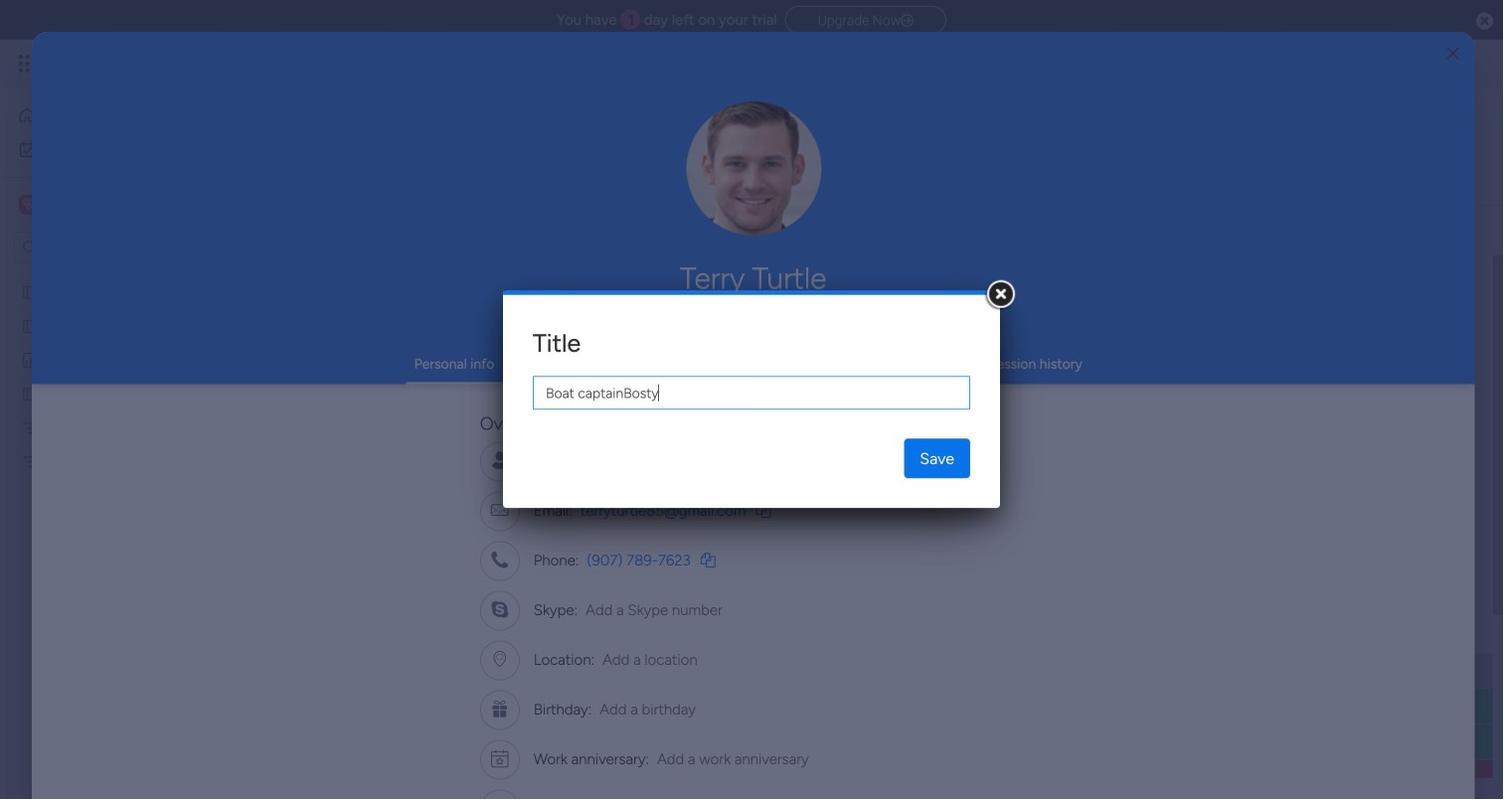 Task type: locate. For each thing, give the bounding box(es) containing it.
tab list
[[293, 173, 364, 205]]

0 vertical spatial public board image
[[21, 283, 40, 302]]

2 vertical spatial public board image
[[21, 385, 40, 404]]

public board image
[[21, 283, 40, 302], [21, 317, 40, 336], [21, 385, 40, 404]]

1 vertical spatial public board image
[[21, 317, 40, 336]]

dapulse close image
[[1476, 11, 1493, 32]]

column header
[[1462, 613, 1503, 647]]

tab
[[293, 173, 364, 205]]

copied! image
[[756, 503, 771, 518]]

None field
[[533, 376, 970, 410]]

2 public board image from the top
[[21, 317, 40, 336]]

workspace image
[[19, 194, 39, 216]]

public dashboard image
[[21, 351, 40, 370]]

3 public board image from the top
[[21, 385, 40, 404]]

list box
[[0, 272, 254, 747]]

option
[[0, 275, 254, 279]]



Task type: vqa. For each thing, say whether or not it's contained in the screenshot.
1st Check Circle icon from the bottom of the page
no



Task type: describe. For each thing, give the bounding box(es) containing it.
Filter dashboard by text search field
[[386, 214, 566, 246]]

1 public board image from the top
[[21, 283, 40, 302]]

copied! image
[[701, 553, 716, 568]]

close image
[[1447, 46, 1459, 61]]

select product image
[[18, 54, 38, 74]]

workspace image
[[22, 194, 36, 216]]

terry turtle image
[[1447, 48, 1479, 80]]

dapulse rightstroke image
[[901, 13, 914, 28]]



